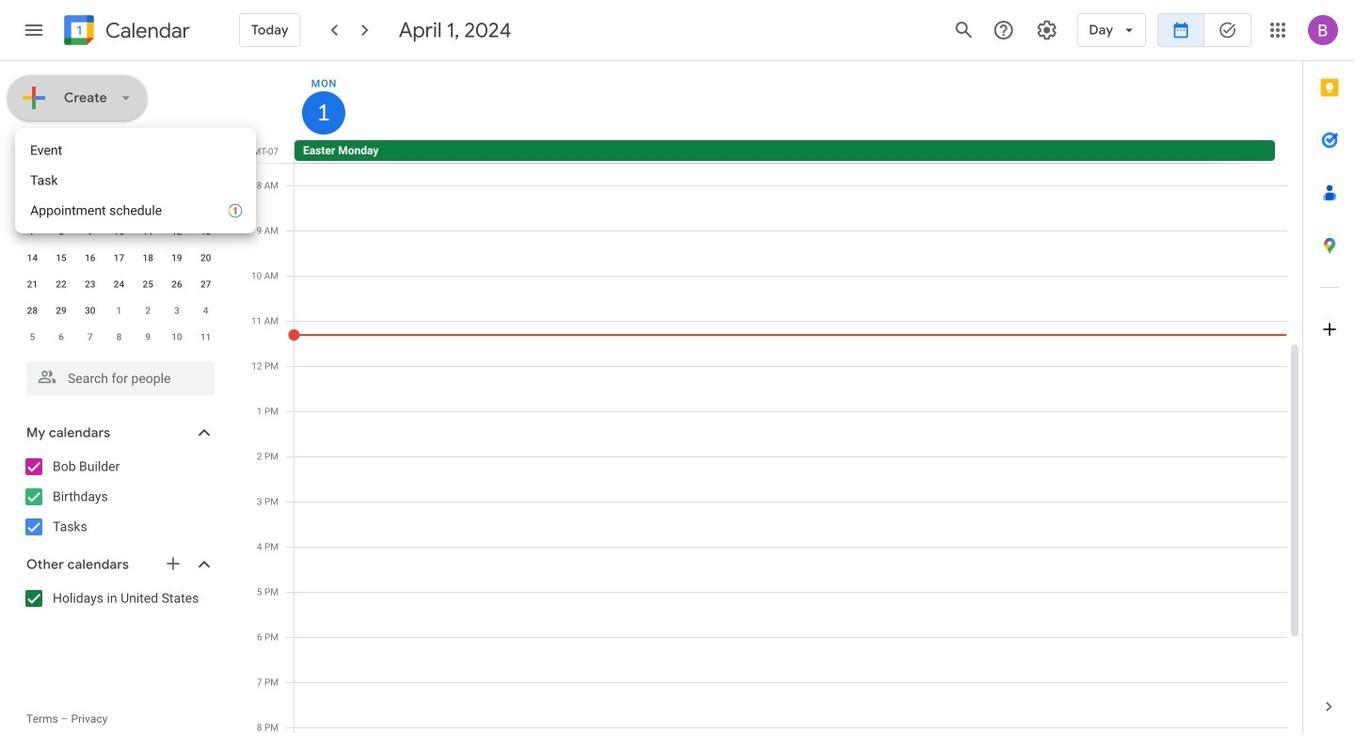 Task type: vqa. For each thing, say whether or not it's contained in the screenshot.
THE 1, TODAY element
yes



Task type: describe. For each thing, give the bounding box(es) containing it.
may 5 element
[[21, 326, 44, 348]]

2 cell from the left
[[162, 192, 191, 218]]

8 element
[[50, 220, 73, 243]]

calendar element
[[60, 11, 190, 53]]

24 element
[[108, 273, 130, 295]]

3 element
[[108, 194, 130, 216]]

18 element
[[137, 247, 159, 269]]

21 element
[[21, 273, 44, 295]]

march 31 element
[[21, 194, 44, 216]]

13 element
[[194, 220, 217, 243]]

1, today element
[[50, 194, 73, 216]]

Search for people text field
[[38, 361, 203, 395]]

may 11 element
[[194, 326, 217, 348]]

may 2 element
[[137, 299, 159, 322]]

19 element
[[166, 247, 188, 269]]

add other calendars image
[[164, 554, 183, 573]]

28 element
[[21, 299, 44, 322]]

20 element
[[194, 247, 217, 269]]

22 element
[[50, 273, 73, 295]]

7 element
[[21, 220, 44, 243]]

april 2024 grid
[[18, 166, 220, 350]]



Task type: locate. For each thing, give the bounding box(es) containing it.
12 element
[[166, 220, 188, 243]]

settings menu image
[[1035, 19, 1058, 41]]

my calendars list
[[4, 452, 233, 542]]

9 element
[[79, 220, 101, 243]]

16 element
[[79, 247, 101, 269]]

may 7 element
[[79, 326, 101, 348]]

1 cell from the left
[[47, 192, 76, 218]]

29 element
[[50, 299, 73, 322]]

main drawer image
[[23, 19, 45, 41]]

30 element
[[79, 299, 101, 322]]

14 element
[[21, 247, 44, 269]]

heading
[[102, 19, 190, 42]]

17 element
[[108, 247, 130, 269]]

may 3 element
[[166, 299, 188, 322]]

may 10 element
[[166, 326, 188, 348]]

cell
[[47, 192, 76, 218], [162, 192, 191, 218]]

grid
[[241, 61, 1302, 733]]

4 element
[[137, 194, 159, 216]]

may 8 element
[[108, 326, 130, 348]]

may 6 element
[[50, 326, 73, 348]]

cell up 12 'element'
[[162, 192, 191, 218]]

row group
[[18, 192, 220, 350]]

23 element
[[79, 273, 101, 295]]

cell up the 8 element at the left top of the page
[[47, 192, 76, 218]]

may 4 element
[[194, 299, 217, 322]]

None search field
[[0, 354, 233, 395]]

25 element
[[137, 273, 159, 295]]

tab list
[[1303, 61, 1355, 680]]

heading inside calendar element
[[102, 19, 190, 42]]

10 element
[[108, 220, 130, 243]]

may 1 element
[[108, 299, 130, 322]]

monday, april 1, today element
[[302, 91, 345, 135]]

26 element
[[166, 273, 188, 295]]

may 9 element
[[137, 326, 159, 348]]

row
[[286, 140, 1302, 163], [18, 166, 220, 192], [18, 192, 220, 218], [18, 218, 220, 245], [18, 245, 220, 271], [18, 271, 220, 297], [18, 297, 220, 324], [18, 324, 220, 350]]

27 element
[[194, 273, 217, 295]]

0 horizontal spatial cell
[[47, 192, 76, 218]]

15 element
[[50, 247, 73, 269]]

11 element
[[137, 220, 159, 243]]

2 element
[[79, 194, 101, 216]]

1 horizontal spatial cell
[[162, 192, 191, 218]]



